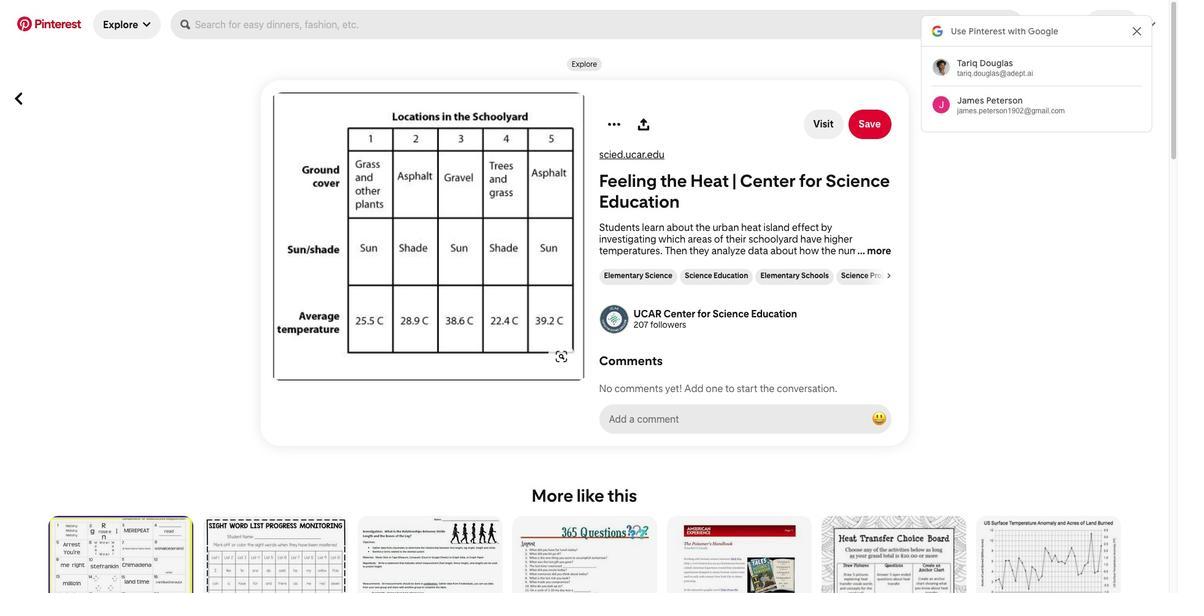 Task type: vqa. For each thing, say whether or not it's contained in the screenshot.
THE 10 YEARS FROM NOW image
no



Task type: describe. For each thing, give the bounding box(es) containing it.
time
[[812, 257, 832, 268]]

pinterest image
[[17, 16, 32, 31]]

for
[[900, 272, 911, 280]]

for inside feeling the heat | center for science education
[[799, 170, 822, 191]]

center inside feeling the heat | center for science education
[[740, 170, 796, 191]]

students
[[599, 222, 640, 233]]

add
[[684, 383, 704, 395]]

sign up
[[1095, 19, 1130, 30]]

schoolyard
[[749, 233, 798, 245]]

ucarscied image
[[599, 305, 629, 334]]

areas
[[688, 233, 712, 245]]

heat
[[690, 170, 729, 191]]

an american experience the posiester's handbook book review guide, volume 1 image
[[667, 516, 811, 594]]

a worksheet for the cross country runner image
[[357, 516, 502, 594]]

a printable heat transfer choice board with instructions on how to use it for heating image
[[821, 516, 966, 594]]

pinterest
[[34, 16, 81, 31]]

they
[[689, 245, 709, 257]]

scied.ucar.edu button
[[599, 149, 665, 160]]

1 horizontal spatial of
[[876, 245, 885, 257]]

followers
[[650, 320, 686, 330]]

1 vertical spatial explore
[[572, 60, 597, 69]]

science inside feeling the heat | center for science education
[[826, 170, 890, 191]]

scied.ucar.edu
[[599, 149, 665, 160]]

sign up button
[[1085, 10, 1139, 39]]

207
[[634, 320, 648, 330]]

comments
[[615, 383, 663, 395]]

elementary schools
[[760, 272, 829, 280]]

more like this button
[[532, 486, 637, 507]]

the right start at the bottom right of the page
[[760, 383, 775, 395]]

center inside ucar center for science education 207 followers
[[664, 309, 695, 320]]

sign
[[1095, 19, 1116, 30]]

by
[[821, 222, 832, 233]]

elementary for elementary schools
[[760, 272, 800, 280]]

feeling
[[599, 170, 657, 191]]

education inside ucar center for science education 207 followers
[[751, 309, 797, 320]]

1 horizontal spatial urban
[[713, 222, 739, 233]]

click to shop image
[[555, 351, 567, 363]]

science education
[[685, 272, 748, 280]]

save
[[859, 118, 881, 130]]

science projects for kids
[[841, 272, 927, 280]]

increased
[[744, 257, 787, 268]]

conversation.
[[777, 383, 837, 395]]

one
[[706, 383, 723, 395]]

scroll image
[[886, 273, 891, 278]]

data
[[748, 245, 768, 257]]

which
[[658, 233, 686, 245]]

pinterest link
[[10, 16, 88, 31]]

yet!
[[665, 383, 682, 395]]

explore button
[[93, 10, 161, 39]]

Add a comment field
[[610, 414, 857, 425]]

1 vertical spatial education
[[714, 272, 748, 280]]

visit
[[813, 118, 834, 130]]

in inside log in button
[[1062, 19, 1071, 30]]

...
[[857, 245, 865, 257]]

elementary schools link
[[760, 272, 829, 280]]

no comments yet! add one to start the conversation.
[[599, 383, 837, 395]]

students learn about the urban heat island effect by investigating which areas of their schoolyard have higher temperatures. then they analyze data about how the number of heat waves in an urban area has increased over time with population.
[[599, 222, 885, 280]]

science down with at the right of page
[[841, 272, 869, 280]]

feeling the heat | center for science education
[[599, 170, 890, 212]]

for inside ucar center for science education 207 followers
[[697, 309, 711, 320]]

waves
[[621, 257, 650, 268]]

temperatures.
[[599, 245, 663, 257]]

education inside feeling the heat | center for science education
[[599, 191, 680, 212]]

the us surface temperature and areas of land burned, as described in this graph from an article image
[[976, 516, 1121, 594]]

schools
[[801, 272, 829, 280]]

their
[[726, 233, 746, 245]]

investigating
[[599, 233, 656, 245]]

log in button
[[1033, 10, 1081, 39]]

how
[[799, 245, 819, 257]]



Task type: locate. For each thing, give the bounding box(es) containing it.
the inside feeling the heat | center for science education
[[660, 170, 687, 191]]

0 horizontal spatial elementary
[[604, 272, 643, 280]]

the left the heat
[[660, 170, 687, 191]]

0 vertical spatial explore
[[103, 19, 138, 30]]

log in
[[1043, 19, 1071, 30]]

comments
[[599, 354, 663, 368]]

1 horizontal spatial center
[[740, 170, 796, 191]]

science down science education link
[[712, 309, 749, 320]]

elementary science link
[[604, 272, 672, 280]]

1 vertical spatial in
[[652, 257, 660, 268]]

1 horizontal spatial elementary
[[760, 272, 800, 280]]

1 elementary from the left
[[604, 272, 643, 280]]

0 horizontal spatial for
[[697, 309, 711, 320]]

science projects for kids link
[[841, 272, 927, 280]]

1 vertical spatial for
[[697, 309, 711, 320]]

science education link
[[685, 272, 748, 280]]

education down has
[[714, 272, 748, 280]]

0 horizontal spatial urban
[[675, 257, 702, 268]]

more
[[867, 245, 891, 257]]

1 vertical spatial heat
[[599, 257, 619, 268]]

of left their
[[714, 233, 724, 245]]

the right how
[[821, 245, 836, 257]]

elementary
[[604, 272, 643, 280], [760, 272, 800, 280]]

2 vertical spatial education
[[751, 309, 797, 320]]

an image of different types of words and numbers image
[[48, 516, 193, 594]]

... more
[[855, 245, 891, 257]]

education up learn at right
[[599, 191, 680, 212]]

1 vertical spatial about
[[770, 245, 797, 257]]

😃 button
[[599, 405, 891, 434], [867, 407, 891, 432]]

search icon image
[[180, 20, 190, 29]]

0 horizontal spatial center
[[664, 309, 695, 320]]

log
[[1043, 19, 1060, 30]]

2 horizontal spatial education
[[751, 309, 797, 320]]

projects
[[870, 272, 898, 280]]

for
[[799, 170, 822, 191], [697, 309, 711, 320]]

0 vertical spatial about
[[667, 222, 693, 233]]

|
[[732, 170, 737, 191]]

education down elementary schools
[[751, 309, 797, 320]]

list
[[43, 516, 1126, 594]]

1 horizontal spatial in
[[1062, 19, 1071, 30]]

the up they
[[696, 222, 711, 233]]

explore
[[103, 19, 138, 30], [572, 60, 597, 69]]

higher
[[824, 233, 853, 245]]

an
[[662, 257, 673, 268]]

this
[[608, 486, 637, 507]]

number
[[838, 245, 874, 257]]

explore inside dropdown button
[[103, 19, 138, 30]]

in left an
[[652, 257, 660, 268]]

center right 'ucar'
[[664, 309, 695, 320]]

a square with the names and numbers for different types of plants, trees, and shrubs image
[[273, 92, 584, 381]]

no
[[599, 383, 612, 395]]

ucar center for science education 207 followers
[[634, 309, 797, 330]]

1 horizontal spatial about
[[770, 245, 797, 257]]

1 horizontal spatial for
[[799, 170, 822, 191]]

0 vertical spatial urban
[[713, 222, 739, 233]]

with
[[834, 257, 854, 268]]

start
[[737, 383, 758, 395]]

heat up data
[[741, 222, 761, 233]]

like
[[577, 486, 604, 507]]

elementary for elementary science
[[604, 272, 643, 280]]

for right followers
[[697, 309, 711, 320]]

to
[[725, 383, 735, 395]]

island
[[764, 222, 790, 233]]

about up "then"
[[667, 222, 693, 233]]

for up effect at the right of page
[[799, 170, 822, 191]]

elementary down increased
[[760, 272, 800, 280]]

0 horizontal spatial about
[[667, 222, 693, 233]]

urban
[[713, 222, 739, 233], [675, 257, 702, 268]]

2 elementary from the left
[[760, 272, 800, 280]]

of right ...
[[876, 245, 885, 257]]

pinterest button
[[10, 16, 88, 33]]

0 vertical spatial for
[[799, 170, 822, 191]]

science down an
[[645, 272, 672, 280]]

more like this
[[532, 486, 637, 507]]

sight word it progress monitoring worksheet for students to practice sight words in the classroom image
[[203, 516, 348, 594]]

a screenshot of an article with the words,'365 questions? ' image
[[512, 516, 657, 594]]

1 horizontal spatial heat
[[741, 222, 761, 233]]

center right |
[[740, 170, 796, 191]]

about
[[667, 222, 693, 233], [770, 245, 797, 257]]

0 horizontal spatial of
[[714, 233, 724, 245]]

has
[[726, 257, 741, 268]]

the
[[660, 170, 687, 191], [696, 222, 711, 233], [821, 245, 836, 257], [760, 383, 775, 395]]

education
[[599, 191, 680, 212], [714, 272, 748, 280], [751, 309, 797, 320]]

😃
[[872, 410, 886, 427]]

1 horizontal spatial explore
[[572, 60, 597, 69]]

ucar
[[634, 309, 662, 320]]

up
[[1118, 19, 1130, 30]]

0 horizontal spatial heat
[[599, 257, 619, 268]]

heat
[[741, 222, 761, 233], [599, 257, 619, 268]]

in inside students learn about the urban heat island effect by investigating which areas of their schoolyard have higher temperatures. then they analyze data about how the number of heat waves in an urban area has increased over time with population.
[[652, 257, 660, 268]]

save button
[[848, 110, 891, 139]]

in
[[1062, 19, 1071, 30], [652, 257, 660, 268]]

0 vertical spatial center
[[740, 170, 796, 191]]

elementary science
[[604, 272, 672, 280]]

center
[[740, 170, 796, 191], [664, 309, 695, 320]]

explore link
[[572, 60, 597, 69]]

Search text field
[[195, 10, 1019, 39]]

science up by
[[826, 170, 890, 191]]

0 horizontal spatial explore
[[103, 19, 138, 30]]

science
[[826, 170, 890, 191], [645, 272, 672, 280], [685, 272, 712, 280], [841, 272, 869, 280], [712, 309, 749, 320]]

0 horizontal spatial in
[[652, 257, 660, 268]]

science inside ucar center for science education 207 followers
[[712, 309, 749, 320]]

kids
[[912, 272, 927, 280]]

learn
[[642, 222, 665, 233]]

1 vertical spatial urban
[[675, 257, 702, 268]]

in right log
[[1062, 19, 1071, 30]]

of
[[714, 233, 724, 245], [876, 245, 885, 257]]

0 vertical spatial heat
[[741, 222, 761, 233]]

1 horizontal spatial education
[[714, 272, 748, 280]]

0 vertical spatial education
[[599, 191, 680, 212]]

then
[[665, 245, 687, 257]]

heat left waves
[[599, 257, 619, 268]]

science down area
[[685, 272, 712, 280]]

elementary down waves
[[604, 272, 643, 280]]

1 vertical spatial center
[[664, 309, 695, 320]]

over
[[790, 257, 810, 268]]

0 vertical spatial in
[[1062, 19, 1071, 30]]

ucar center for science education link
[[634, 309, 797, 320]]

have
[[800, 233, 822, 245]]

0 horizontal spatial education
[[599, 191, 680, 212]]

visit button
[[804, 110, 843, 139]]

effect
[[792, 222, 819, 233]]

more
[[532, 486, 573, 507]]

urban right an
[[675, 257, 702, 268]]

analyze
[[711, 245, 746, 257]]

urban up analyze
[[713, 222, 739, 233]]

area
[[704, 257, 724, 268]]

about down island
[[770, 245, 797, 257]]

population.
[[599, 268, 651, 280]]



